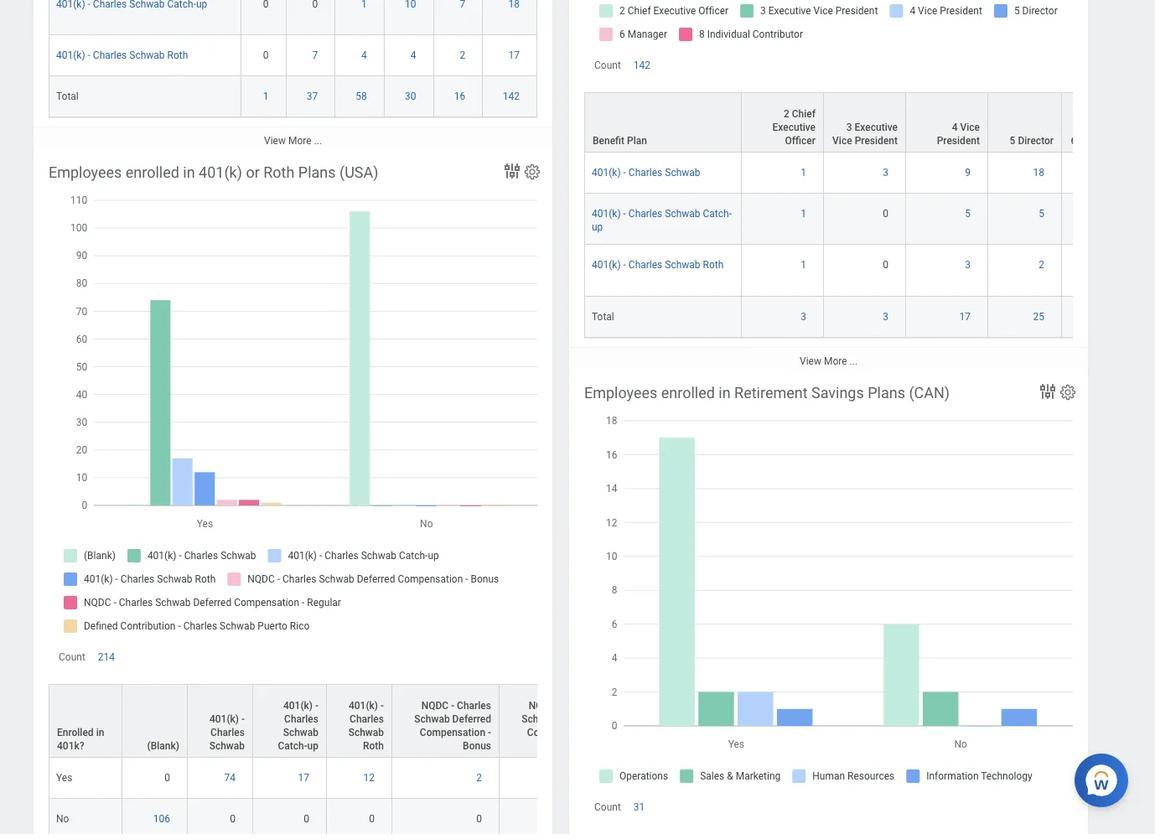 Task type: locate. For each thing, give the bounding box(es) containing it.
401(k) inside 401(k) - charles schwab link
[[592, 167, 621, 179]]

142
[[634, 60, 651, 71], [503, 91, 520, 103]]

view for view more ... link related to 'enrollments - retirement savings by management level' element
[[800, 355, 821, 367]]

vice right officer
[[833, 135, 852, 147]]

2
[[460, 50, 465, 62], [784, 108, 789, 120], [1039, 259, 1045, 271], [476, 772, 482, 784]]

401(k) - charles schwab inside popup button
[[209, 714, 245, 752]]

schwab inside the nqdc - charles schwab deferred compensation - regular
[[522, 714, 557, 725]]

0 vertical spatial nqdc - charles schwab deferred compensation - regular image
[[506, 771, 599, 785]]

401(k) - charles schwab roth
[[56, 50, 188, 62], [592, 259, 724, 271], [348, 700, 384, 752]]

0 horizontal spatial 401(k) - charles schwab roth
[[56, 50, 188, 62]]

37
[[307, 91, 318, 103]]

charles inside the 401(k) - charles schwab catch-up
[[284, 714, 319, 725]]

compensation up the bonus on the left bottom of page
[[420, 727, 485, 739]]

nqdc - charles schwab deferred compensation - regular image
[[506, 771, 599, 785], [506, 813, 599, 826]]

1 president from the left
[[855, 135, 898, 147]]

1 vertical spatial nqdc - charles schwab deferred compensation - regular image
[[506, 813, 599, 826]]

employees
[[49, 163, 122, 181], [584, 384, 658, 402]]

0 horizontal spatial in
[[96, 727, 104, 739]]

... up savings
[[850, 355, 858, 367]]

401(k) - charles schwab inside 'enrollments - retirement savings by management level' element
[[592, 167, 700, 179]]

6 manager image for 18
[[1069, 166, 1120, 180]]

1 horizontal spatial 4
[[411, 50, 416, 62]]

1 vertical spatial view more ... link
[[569, 347, 1088, 374]]

compensation inside the nqdc - charles schwab deferred compensation - regular
[[527, 727, 593, 739]]

up down 401(k) - charles schwab link
[[592, 222, 603, 233]]

plans
[[298, 163, 336, 181], [868, 384, 905, 402]]

view more ... down 37
[[264, 135, 322, 147]]

nqdc - charles schwab deferred compensation - bonus button
[[392, 685, 499, 757]]

total element inside 'enrollments - retirement savings by age group' element
[[56, 88, 79, 103]]

row containing no
[[49, 799, 759, 834]]

0
[[263, 50, 269, 62], [883, 208, 889, 220], [883, 259, 889, 271], [165, 772, 170, 784], [230, 813, 236, 825], [304, 813, 309, 825], [369, 813, 375, 825], [476, 813, 482, 825]]

6 manager image for 5
[[1069, 207, 1120, 221]]

1 horizontal spatial 5
[[1010, 135, 1016, 147]]

1 vertical spatial enrolled
[[661, 384, 715, 402]]

142 button up benefit plan popup button
[[634, 59, 653, 72]]

1 button inside 'enrollments - retirement savings by age group' element
[[263, 90, 271, 104]]

1 nqdc - charles schwab deferred compensation - regular image from the top
[[506, 771, 599, 785]]

0 horizontal spatial 17 button
[[298, 771, 312, 785]]

3 executive vice president
[[833, 122, 898, 147]]

4 vice president button
[[906, 93, 988, 152]]

1 horizontal spatial 142
[[634, 60, 651, 71]]

9 button
[[965, 166, 973, 180]]

401(k) - charles schwab roth inside 'enrollments - retirement savings by management level' element
[[592, 259, 724, 271]]

2 horizontal spatial 17
[[959, 311, 971, 322]]

1 vertical spatial catch-
[[278, 740, 307, 752]]

catch-
[[703, 208, 732, 220], [278, 740, 307, 752]]

1 horizontal spatial 2 button
[[476, 771, 485, 785]]

in right enrolled
[[96, 727, 104, 739]]

0 horizontal spatial catch-
[[278, 740, 307, 752]]

0 vertical spatial total
[[56, 91, 79, 103]]

up for 401(k) - charles schwab catch-up
[[307, 740, 319, 752]]

- inside the 401(k) - charles schwab catch-up
[[315, 700, 319, 712]]

5 button down 9 button
[[965, 207, 973, 221]]

1 horizontal spatial 401(k) - charles schwab
[[592, 167, 700, 179]]

6 manager image for 25
[[1069, 310, 1120, 323]]

0 horizontal spatial up
[[307, 740, 319, 752]]

0 horizontal spatial view more ...
[[264, 135, 322, 147]]

1 4 button from the left
[[361, 49, 370, 62]]

nqdc inside the nqdc - charles schwab deferred compensation - regular
[[529, 700, 556, 712]]

view more ... inside 'enrollments - retirement savings by management level' element
[[800, 355, 858, 367]]

2 president from the left
[[937, 135, 980, 147]]

more inside 'enrollments - retirement savings by age group' element
[[288, 135, 311, 147]]

4 button
[[361, 49, 370, 62], [411, 49, 419, 62]]

6 manager button
[[1062, 93, 1127, 152]]

2 deferred from the left
[[560, 714, 599, 725]]

nqdc - charles schwab deferred compensation - regular button
[[500, 685, 606, 757]]

enrollments - retirement savings by management level element
[[569, 0, 1155, 374]]

1 vertical spatial more
[[824, 355, 847, 367]]

(usa)
[[340, 163, 379, 181]]

executive inside 3 executive vice president
[[855, 122, 898, 134]]

roth
[[167, 50, 188, 62], [263, 163, 295, 181], [703, 259, 724, 271], [363, 740, 384, 752]]

view more ... link up savings
[[569, 347, 1088, 374]]

0 vertical spatial more
[[288, 135, 311, 147]]

president up "9"
[[937, 135, 980, 147]]

17 inside 'enrollments - retirement savings by management level' element
[[959, 311, 971, 322]]

0 horizontal spatial 2 button
[[460, 49, 468, 62]]

0 horizontal spatial 5 button
[[965, 207, 973, 221]]

0 horizontal spatial 401(k) - charles schwab
[[209, 714, 245, 752]]

401(k) - charles schwab catch-up button
[[253, 685, 326, 757]]

view up savings
[[800, 355, 821, 367]]

401(k) - charles schwab button
[[188, 685, 252, 757]]

...
[[314, 135, 322, 147], [850, 355, 858, 367]]

(blank) button
[[122, 685, 187, 757]]

0 vertical spatial 401(k) - charles schwab roth link
[[56, 46, 188, 62]]

1 horizontal spatial 4 button
[[411, 49, 419, 62]]

1 horizontal spatial view more ...
[[800, 355, 858, 367]]

view more ... link for 'enrollments - retirement savings by management level' element
[[569, 347, 1088, 374]]

compensation inside nqdc - charles schwab deferred compensation - bonus
[[420, 727, 485, 739]]

plans left (usa)
[[298, 163, 336, 181]]

0 horizontal spatial 4
[[361, 50, 367, 62]]

401(k)
[[56, 50, 85, 62], [199, 163, 242, 181], [592, 167, 621, 179], [592, 208, 621, 220], [592, 259, 621, 271], [283, 700, 313, 712], [349, 700, 378, 712], [210, 714, 239, 725]]

0 vertical spatial 17 button
[[508, 49, 522, 62]]

1 vertical spatial 401(k) - charles schwab
[[209, 714, 245, 752]]

58
[[356, 91, 367, 103]]

17 button for 25
[[959, 310, 973, 323]]

compensation for regular
[[527, 727, 593, 739]]

view more ... inside 'enrollments - retirement savings by age group' element
[[264, 135, 322, 147]]

in left or
[[183, 163, 195, 181]]

142 right 16 button at the left top of the page
[[503, 91, 520, 103]]

enrolled
[[126, 163, 179, 181], [661, 384, 715, 402]]

view inside 'enrollments - retirement savings by management level' element
[[800, 355, 821, 367]]

1 5 button from the left
[[965, 207, 973, 221]]

401(k) - charles schwab roth link for 0
[[56, 46, 188, 62]]

0 horizontal spatial enrolled
[[126, 163, 179, 181]]

5 inside "popup button"
[[1010, 135, 1016, 147]]

executive left 4 vice president popup button
[[855, 122, 898, 134]]

1 horizontal spatial 142 button
[[634, 59, 653, 72]]

1 horizontal spatial executive
[[855, 122, 898, 134]]

5 down 9 button
[[965, 208, 971, 220]]

configure and view chart data image
[[502, 161, 522, 181]]

1 horizontal spatial enrolled
[[661, 384, 715, 402]]

0 vertical spatial up
[[592, 222, 603, 233]]

5 down 18 button
[[1039, 208, 1045, 220]]

up
[[592, 222, 603, 233], [307, 740, 319, 752]]

0 vertical spatial 401(k) - charles schwab roth
[[56, 50, 188, 62]]

schwab inside 'enrollments - retirement savings by age group' element
[[129, 50, 165, 62]]

view up employees enrolled in 401(k) or roth plans (usa)
[[264, 135, 286, 147]]

deferred
[[452, 714, 491, 725], [560, 714, 599, 725]]

17 button
[[508, 49, 522, 62], [959, 310, 973, 323], [298, 771, 312, 785]]

1 horizontal spatial nqdc
[[529, 700, 556, 712]]

2 vertical spatial count
[[594, 802, 621, 813]]

0 horizontal spatial vice
[[833, 135, 852, 147]]

3 inside 3 executive vice president
[[846, 122, 852, 134]]

2 horizontal spatial 5
[[1039, 208, 1045, 220]]

benefit plan button
[[585, 93, 741, 152]]

0 horizontal spatial president
[[855, 135, 898, 147]]

nqdc
[[421, 700, 449, 712], [529, 700, 556, 712]]

1 button for 58
[[263, 90, 271, 104]]

view more ...
[[264, 135, 322, 147], [800, 355, 858, 367]]

5 director column header
[[988, 92, 1062, 154]]

0 horizontal spatial view
[[264, 135, 286, 147]]

3 executive vice president column header
[[824, 92, 906, 154]]

0 horizontal spatial deferred
[[452, 714, 491, 725]]

401(k) - charles schwab catch- up link
[[592, 205, 732, 233]]

enrolled in 401k? column header
[[49, 684, 122, 759]]

... down 37 'button'
[[314, 135, 322, 147]]

enrolled for retirement
[[661, 384, 715, 402]]

0 vertical spatial 17
[[508, 50, 520, 62]]

7
[[312, 50, 318, 62]]

2 inside the employees enrolled in 401(k) or roth plans (usa) 'element'
[[476, 772, 482, 784]]

count inside the employees enrolled in 401(k) or roth plans (usa) 'element'
[[59, 651, 85, 663]]

2 vertical spatial 2 button
[[476, 771, 485, 785]]

4 button up 30 button
[[411, 49, 419, 62]]

3 button
[[883, 166, 891, 180], [965, 259, 973, 272], [801, 310, 809, 323], [883, 310, 891, 323]]

row
[[49, 0, 537, 36], [49, 36, 537, 77], [49, 77, 537, 118], [584, 92, 1155, 154], [584, 153, 1155, 194], [584, 194, 1155, 245], [584, 245, 1155, 296], [584, 296, 1155, 337], [49, 684, 759, 759], [49, 758, 759, 799], [49, 799, 759, 834]]

catch- for 401(k) - charles schwab catch- up
[[703, 208, 732, 220]]

4 inside 4 vice president
[[952, 122, 958, 134]]

401k?
[[57, 740, 84, 752]]

0 vertical spatial vice
[[960, 122, 980, 134]]

1 vertical spatial 401(k) - charles schwab roth link
[[592, 256, 724, 271]]

vice
[[960, 122, 980, 134], [833, 135, 852, 147]]

1 vertical spatial 17 button
[[959, 310, 973, 323]]

1 horizontal spatial view more ... link
[[569, 347, 1088, 374]]

401(k) - charles schwab down the plan
[[592, 167, 700, 179]]

401(k) - charles schwab roth for 0
[[56, 50, 188, 62]]

1 horizontal spatial total element
[[592, 307, 614, 322]]

employees inside employees enrolled in retirement savings plans (can) element
[[584, 384, 658, 402]]

... inside 'enrollments - retirement savings by management level' element
[[850, 355, 858, 367]]

(blank)
[[147, 740, 179, 752]]

count left 214
[[59, 651, 85, 663]]

in left retirement
[[719, 384, 731, 402]]

1 horizontal spatial more
[[824, 355, 847, 367]]

2 down the bonus on the left bottom of page
[[476, 772, 482, 784]]

0 horizontal spatial ...
[[314, 135, 322, 147]]

0 horizontal spatial nqdc
[[421, 700, 449, 712]]

0 vertical spatial total element
[[56, 88, 79, 103]]

2 button
[[460, 49, 468, 62], [1039, 259, 1047, 272], [476, 771, 485, 785]]

6
[[1071, 135, 1077, 147]]

2 up 25 'button' on the right top of page
[[1039, 259, 1045, 271]]

2 inside 2 chief executive officer
[[784, 108, 789, 120]]

count inside 'enrollments - retirement savings by management level' element
[[594, 60, 621, 71]]

2 for 2 button for 12
[[476, 772, 482, 784]]

plans left (can)
[[868, 384, 905, 402]]

up inside the 401(k) - charles schwab catch-up
[[307, 740, 319, 752]]

president left 4 vice president popup button
[[855, 135, 898, 147]]

401(k) - charles schwab catch-up column header
[[253, 684, 327, 759]]

0 horizontal spatial employees
[[49, 163, 122, 181]]

1 vertical spatial 401(k) - charles schwab roth
[[592, 259, 724, 271]]

1 horizontal spatial 17
[[508, 50, 520, 62]]

1 vertical spatial 142 button
[[503, 90, 522, 104]]

2 button up 16 button at the left top of the page
[[460, 49, 468, 62]]

count inside employees enrolled in retirement savings plans (can) element
[[594, 802, 621, 813]]

deferred inside nqdc - charles schwab deferred compensation - bonus
[[452, 714, 491, 725]]

9
[[965, 167, 971, 179]]

2 vertical spatial 17
[[298, 772, 309, 784]]

401(k) - charles schwab roth link
[[56, 46, 188, 62], [592, 256, 724, 271]]

president
[[855, 135, 898, 147], [937, 135, 980, 147]]

4 6 manager image from the top
[[1069, 310, 1120, 323]]

nqdc - charles schwab deferred compensation - regular image for 2
[[506, 771, 599, 785]]

compensation
[[420, 727, 485, 739], [527, 727, 593, 739]]

0 vertical spatial ...
[[314, 135, 322, 147]]

2 button up 25 'button' on the right top of page
[[1039, 259, 1047, 272]]

1 vertical spatial vice
[[833, 135, 852, 147]]

2 horizontal spatial 17 button
[[959, 310, 973, 323]]

... inside 'enrollments - retirement savings by age group' element
[[314, 135, 322, 147]]

1 vertical spatial 142
[[503, 91, 520, 103]]

1 vertical spatial plans
[[868, 384, 905, 402]]

deferred for regular
[[560, 714, 599, 725]]

3
[[846, 122, 852, 134], [883, 167, 889, 179], [965, 259, 971, 271], [801, 311, 806, 322], [883, 311, 889, 322]]

17
[[508, 50, 520, 62], [959, 311, 971, 322], [298, 772, 309, 784]]

vice up 9 button
[[960, 122, 980, 134]]

1 horizontal spatial 401(k) - charles schwab roth
[[348, 700, 384, 752]]

enrolled inside 'element'
[[126, 163, 179, 181]]

1 button
[[263, 90, 271, 104], [801, 166, 809, 180], [801, 207, 809, 221], [801, 259, 809, 272]]

401(k) inside the 401(k) - charles schwab roth
[[349, 700, 378, 712]]

0 inside 'enrollments - retirement savings by age group' element
[[263, 50, 269, 62]]

benefit plan
[[593, 135, 647, 147]]

catch- inside 401(k) - charles schwab catch- up
[[703, 208, 732, 220]]

4 button up '58' button
[[361, 49, 370, 62]]

2 inside 'enrollments - retirement savings by age group' element
[[460, 50, 465, 62]]

0 vertical spatial 142 button
[[634, 59, 653, 72]]

0 vertical spatial in
[[183, 163, 195, 181]]

2 5 button from the left
[[1039, 207, 1047, 221]]

0 horizontal spatial 4 button
[[361, 49, 370, 62]]

up inside 401(k) - charles schwab catch- up
[[592, 222, 603, 233]]

18
[[1033, 167, 1045, 179]]

2 nqdc from the left
[[529, 700, 556, 712]]

nqdc inside nqdc - charles schwab deferred compensation - bonus
[[421, 700, 449, 712]]

16 button
[[454, 90, 468, 104]]

up left the 401(k) - charles schwab roth popup button
[[307, 740, 319, 752]]

charles inside the nqdc - charles schwab deferred compensation - regular
[[564, 700, 599, 712]]

214 button
[[98, 651, 117, 664]]

0 vertical spatial 142
[[634, 60, 651, 71]]

enrolled in 401k?
[[57, 727, 104, 752]]

401(k) - charles schwab up 74
[[209, 714, 245, 752]]

more inside 'enrollments - retirement savings by management level' element
[[824, 355, 847, 367]]

0 button
[[263, 49, 271, 62], [883, 207, 891, 221], [883, 259, 891, 272], [165, 771, 173, 785], [230, 813, 238, 826], [304, 813, 312, 826], [369, 813, 377, 826], [476, 813, 485, 826]]

0 vertical spatial plans
[[298, 163, 336, 181]]

nqdc for nqdc - charles schwab deferred compensation - regular
[[529, 700, 556, 712]]

2 button down the bonus on the left bottom of page
[[476, 771, 485, 785]]

2 compensation from the left
[[527, 727, 593, 739]]

count
[[594, 60, 621, 71], [59, 651, 85, 663], [594, 802, 621, 813]]

1 nqdc from the left
[[421, 700, 449, 712]]

catch- inside the 401(k) - charles schwab catch-up
[[278, 740, 307, 752]]

executive up officer
[[773, 122, 816, 134]]

6 manager image
[[1069, 166, 1120, 180], [1069, 207, 1120, 221], [1069, 259, 1120, 272], [1069, 310, 1120, 323]]

view inside 'enrollments - retirement savings by age group' element
[[264, 135, 286, 147]]

106 button
[[153, 813, 173, 826]]

charles
[[93, 50, 127, 62], [629, 167, 663, 179], [629, 208, 663, 220], [629, 259, 663, 271], [457, 700, 491, 712], [564, 700, 599, 712], [284, 714, 319, 725], [350, 714, 384, 725], [210, 727, 245, 739]]

manager
[[1079, 135, 1119, 147]]

employees enrolled in retirement savings plans (can)
[[584, 384, 950, 402]]

0 vertical spatial view more ...
[[264, 135, 322, 147]]

schwab inside nqdc - charles schwab deferred compensation - bonus
[[414, 714, 450, 725]]

3 executive vice president button
[[824, 93, 905, 152]]

2 6 manager image from the top
[[1069, 207, 1120, 221]]

president inside popup button
[[937, 135, 980, 147]]

401(k) - charles schwab
[[592, 167, 700, 179], [209, 714, 245, 752]]

1 for 3
[[801, 259, 806, 271]]

5
[[1010, 135, 1016, 147], [965, 208, 971, 220], [1039, 208, 1045, 220]]

1 compensation from the left
[[420, 727, 485, 739]]

in
[[183, 163, 195, 181], [719, 384, 731, 402], [96, 727, 104, 739]]

1 vertical spatial 2 button
[[1039, 259, 1047, 272]]

1 horizontal spatial employees
[[584, 384, 658, 402]]

0 vertical spatial view more ... link
[[34, 127, 552, 155]]

2 up 16 button at the left top of the page
[[460, 50, 465, 62]]

1 vertical spatial employees
[[584, 384, 658, 402]]

view more ... link down 37
[[34, 127, 552, 155]]

1 horizontal spatial president
[[937, 135, 980, 147]]

1 deferred from the left
[[452, 714, 491, 725]]

more for view more ... link associated with 'enrollments - retirement savings by age group' element
[[288, 135, 311, 147]]

0 horizontal spatial 17
[[298, 772, 309, 784]]

401(k) - charles schwab roth inside 'enrollments - retirement savings by age group' element
[[56, 50, 188, 62]]

savings
[[811, 384, 864, 402]]

2 horizontal spatial in
[[719, 384, 731, 402]]

2 left chief
[[784, 108, 789, 120]]

142 button right 16 button at the left top of the page
[[503, 90, 522, 104]]

total
[[56, 91, 79, 103], [592, 311, 614, 322]]

0 vertical spatial catch-
[[703, 208, 732, 220]]

schwab inside column header
[[209, 740, 245, 752]]

401(k) - charles schwab roth link inside 'enrollments - retirement savings by age group' element
[[56, 46, 188, 62]]

5 left director on the right of the page
[[1010, 135, 1016, 147]]

1 horizontal spatial compensation
[[527, 727, 593, 739]]

7 button
[[312, 49, 320, 62]]

more down 37
[[288, 135, 311, 147]]

0 horizontal spatial total
[[56, 91, 79, 103]]

2 vertical spatial 401(k) - charles schwab roth
[[348, 700, 384, 752]]

1 horizontal spatial ...
[[850, 355, 858, 367]]

total element
[[56, 88, 79, 103], [592, 307, 614, 322]]

0 horizontal spatial 5
[[965, 208, 971, 220]]

1 inside 'enrollments - retirement savings by age group' element
[[263, 91, 269, 103]]

2 horizontal spatial 2 button
[[1039, 259, 1047, 272]]

more up savings
[[824, 355, 847, 367]]

count up benefit on the top right of page
[[594, 60, 621, 71]]

employees inside 'element'
[[49, 163, 122, 181]]

401(k) inside 401(k) - charles schwab
[[210, 714, 239, 725]]

1 horizontal spatial deferred
[[560, 714, 599, 725]]

1 horizontal spatial vice
[[960, 122, 980, 134]]

1 horizontal spatial view
[[800, 355, 821, 367]]

4 for 4 vice president
[[952, 122, 958, 134]]

2 4 button from the left
[[411, 49, 419, 62]]

count left 31
[[594, 802, 621, 813]]

count for 214
[[59, 651, 85, 663]]

3 6 manager image from the top
[[1069, 259, 1120, 272]]

more
[[288, 135, 311, 147], [824, 355, 847, 367]]

1 vertical spatial ...
[[850, 355, 858, 367]]

deferred up the bonus on the left bottom of page
[[452, 714, 491, 725]]

president inside 3 executive vice president
[[855, 135, 898, 147]]

2 executive from the left
[[855, 122, 898, 134]]

142 inside 'enrollments - retirement savings by management level' element
[[634, 60, 651, 71]]

1 horizontal spatial catch-
[[703, 208, 732, 220]]

schwab
[[129, 50, 165, 62], [665, 167, 700, 179], [665, 208, 700, 220], [665, 259, 700, 271], [414, 714, 450, 725], [522, 714, 557, 725], [283, 727, 319, 739], [348, 727, 384, 739], [209, 740, 245, 752]]

0 horizontal spatial 142 button
[[503, 90, 522, 104]]

2 nqdc - charles schwab deferred compensation - regular image from the top
[[506, 813, 599, 826]]

1 vertical spatial total element
[[592, 307, 614, 322]]

-
[[88, 50, 90, 62], [623, 167, 626, 179], [623, 208, 626, 220], [623, 259, 626, 271], [315, 700, 319, 712], [381, 700, 384, 712], [451, 700, 454, 712], [558, 700, 562, 712], [241, 714, 245, 725], [488, 727, 491, 739], [595, 727, 599, 739]]

1 for 9
[[801, 167, 806, 179]]

view
[[264, 135, 286, 147], [800, 355, 821, 367]]

1 6 manager image from the top
[[1069, 166, 1120, 180]]

1 executive from the left
[[773, 122, 816, 134]]

142 up benefit plan popup button
[[634, 60, 651, 71]]

deferred up the regular
[[560, 714, 599, 725]]

0 horizontal spatial 142
[[503, 91, 520, 103]]

0 vertical spatial count
[[594, 60, 621, 71]]

compensation up the regular
[[527, 727, 593, 739]]

1 horizontal spatial total
[[592, 311, 614, 322]]

employees enrolled in 401(k) or roth plans (usa) element
[[34, 148, 759, 834]]

row containing 2 chief executive officer
[[584, 92, 1155, 154]]

5 button
[[965, 207, 973, 221], [1039, 207, 1047, 221]]

in inside enrolled in 401k?
[[96, 727, 104, 739]]

chief
[[792, 108, 816, 120]]

view more ... up savings
[[800, 355, 858, 367]]

view more ... for view more ... link related to 'enrollments - retirement savings by management level' element
[[800, 355, 858, 367]]

(can)
[[909, 384, 950, 402]]

in for 401(k)
[[183, 163, 195, 181]]

nqdc - charles schwab deferred compensation - bonus column header
[[392, 684, 500, 759]]

deferred inside the nqdc - charles schwab deferred compensation - regular
[[560, 714, 599, 725]]

17 inside row
[[298, 772, 309, 784]]

vice inside 3 executive vice president
[[833, 135, 852, 147]]

executive
[[773, 122, 816, 134], [855, 122, 898, 134]]

0 horizontal spatial compensation
[[420, 727, 485, 739]]

1 vertical spatial total
[[592, 311, 614, 322]]

1 horizontal spatial up
[[592, 222, 603, 233]]

2 button for 4
[[460, 49, 468, 62]]

5 button down 18 button
[[1039, 207, 1047, 221]]

2 horizontal spatial 401(k) - charles schwab roth
[[592, 259, 724, 271]]



Task type: describe. For each thing, give the bounding box(es) containing it.
1 horizontal spatial 17 button
[[508, 49, 522, 62]]

nqdc - charles schwab deferred compensation - regular image for 0
[[506, 813, 599, 826]]

401(k) - charles schwab link
[[592, 164, 700, 179]]

2 for 2 chief executive officer
[[784, 108, 789, 120]]

6 manager
[[1071, 135, 1119, 147]]

retirement
[[734, 384, 808, 402]]

2 chief executive officer
[[773, 108, 816, 147]]

- inside 401(k) - charles schwab catch- up
[[623, 208, 626, 220]]

roth inside 'enrollments - retirement savings by age group' element
[[167, 50, 188, 62]]

vice inside 4 vice president
[[960, 122, 980, 134]]

17 for 12
[[298, 772, 309, 784]]

401(k) inside the 401(k) - charles schwab catch-up
[[283, 700, 313, 712]]

401(k) - charles schwab roth for 1
[[592, 259, 724, 271]]

total element inside 'enrollments - retirement savings by management level' element
[[592, 307, 614, 322]]

roth inside the 401(k) - charles schwab roth
[[363, 740, 384, 752]]

2 for the middle 2 button
[[1039, 259, 1045, 271]]

1 button for 5
[[801, 207, 809, 221]]

count for 142
[[594, 60, 621, 71]]

142 inside 'enrollments - retirement savings by age group' element
[[503, 91, 520, 103]]

1 button for 3
[[801, 259, 809, 272]]

configure employees enrolled in retirement savings plans (can) image
[[1059, 383, 1077, 402]]

58 button
[[356, 90, 370, 104]]

configure employees enrolled in 401(k) or roth plans (usa) image
[[523, 163, 542, 181]]

401(k) - charles schwab roth button
[[327, 685, 391, 757]]

charles inside 401(k) - charles schwab catch- up
[[629, 208, 663, 220]]

12
[[363, 772, 375, 784]]

benefit
[[593, 135, 625, 147]]

17 button for 12
[[298, 771, 312, 785]]

no
[[56, 813, 69, 825]]

12 button
[[363, 771, 377, 785]]

31 button
[[634, 801, 647, 814]]

charles inside 'enrollments - retirement savings by age group' element
[[93, 50, 127, 62]]

4 vice president
[[937, 122, 980, 147]]

25 button
[[1033, 310, 1047, 323]]

5 director button
[[988, 93, 1061, 152]]

schwab inside the 401(k) - charles schwab catch-up
[[283, 727, 319, 739]]

5 for 5 director
[[1010, 135, 1016, 147]]

5 director
[[1010, 135, 1054, 147]]

401(k) - charles schwab roth inside popup button
[[348, 700, 384, 752]]

up for 401(k) - charles schwab catch- up
[[592, 222, 603, 233]]

more for view more ... link related to 'enrollments - retirement savings by management level' element
[[824, 355, 847, 367]]

employees enrolled in retirement savings plans (can) element
[[569, 368, 1088, 834]]

deferred for bonus
[[452, 714, 491, 725]]

enrolled for 401(k)
[[126, 163, 179, 181]]

catch- for 401(k) - charles schwab catch-up
[[278, 740, 307, 752]]

18 button
[[1033, 166, 1047, 180]]

2 chief executive officer column header
[[742, 92, 824, 154]]

charles inside 401(k) - charles schwab
[[210, 727, 245, 739]]

1 for 5
[[801, 208, 806, 220]]

total inside 'enrollments - retirement savings by age group' element
[[56, 91, 79, 103]]

17 inside 'enrollments - retirement savings by age group' element
[[508, 50, 520, 62]]

16
[[454, 91, 465, 103]]

30 button
[[405, 90, 419, 104]]

employees for employees enrolled in 401(k) or roth plans (usa)
[[49, 163, 122, 181]]

37 button
[[307, 90, 320, 104]]

(blank) column header
[[122, 684, 188, 759]]

roth inside 'enrollments - retirement savings by management level' element
[[703, 259, 724, 271]]

enrollments - retirement savings by age group element
[[34, 0, 552, 155]]

1 for 58
[[263, 91, 269, 103]]

6 manager image for 2
[[1069, 259, 1120, 272]]

view more ... for view more ... link associated with 'enrollments - retirement savings by age group' element
[[264, 135, 322, 147]]

401(k) - charles schwab catch-up
[[278, 700, 319, 752]]

4 for 2nd 4 button from left
[[411, 50, 416, 62]]

... for view more ... link related to 'enrollments - retirement savings by management level' element
[[850, 355, 858, 367]]

74 button
[[224, 771, 238, 785]]

30
[[405, 91, 416, 103]]

total inside 'enrollments - retirement savings by management level' element
[[592, 311, 614, 322]]

bonus
[[463, 740, 491, 752]]

yes
[[56, 772, 72, 784]]

1 button for 9
[[801, 166, 809, 180]]

106
[[153, 813, 170, 825]]

view more ... link for 'enrollments - retirement savings by age group' element
[[34, 127, 552, 155]]

25
[[1033, 311, 1045, 322]]

or
[[246, 163, 260, 181]]

- inside the 401(k) - charles schwab roth
[[381, 700, 384, 712]]

4 vice president column header
[[906, 92, 988, 154]]

in for retirement
[[719, 384, 731, 402]]

2 button for 12
[[476, 771, 485, 785]]

1 horizontal spatial plans
[[868, 384, 905, 402]]

officer
[[785, 135, 816, 147]]

regular
[[564, 740, 599, 752]]

... for view more ... link associated with 'enrollments - retirement savings by age group' element
[[314, 135, 322, 147]]

row containing 401(k) - charles schwab catch-up
[[49, 684, 759, 759]]

row containing 401(k) - charles schwab
[[584, 153, 1155, 194]]

charles inside nqdc - charles schwab deferred compensation - bonus
[[457, 700, 491, 712]]

74
[[224, 772, 236, 784]]

enrolled in 401k? button
[[49, 685, 122, 757]]

row containing yes
[[49, 758, 759, 799]]

4 for 2nd 4 button from right
[[361, 50, 367, 62]]

401(k) - charles schwab roth link for 1
[[592, 256, 724, 271]]

nqdc - charles schwab deferred compensation - bonus
[[414, 700, 491, 752]]

2 for 2 button related to 4
[[460, 50, 465, 62]]

nqdc for nqdc - charles schwab deferred compensation - bonus
[[421, 700, 449, 712]]

5 for first 5 button from the right
[[1039, 208, 1045, 220]]

214
[[98, 651, 115, 663]]

17 for 25
[[959, 311, 971, 322]]

schwab inside 401(k) - charles schwab catch- up
[[665, 208, 700, 220]]

row containing 401(k) - charles schwab catch- up
[[584, 194, 1155, 245]]

count for 31
[[594, 802, 621, 813]]

401(k) - charles schwab roth column header
[[327, 684, 392, 759]]

2 chief executive officer button
[[742, 93, 823, 152]]

executive inside 2 chief executive officer popup button
[[773, 122, 816, 134]]

charles inside the 401(k) - charles schwab roth
[[350, 714, 384, 725]]

- inside 401(k) - charles schwab
[[241, 714, 245, 725]]

enrolled
[[57, 727, 94, 739]]

401(k) - charles schwab column header
[[188, 684, 253, 759]]

view for view more ... link associated with 'enrollments - retirement savings by age group' element
[[264, 135, 286, 147]]

director
[[1018, 135, 1054, 147]]

plan
[[627, 135, 647, 147]]

401(k) - charles schwab catch- up
[[592, 208, 732, 233]]

employees for employees enrolled in retirement savings plans (can)
[[584, 384, 658, 402]]

plans inside 'element'
[[298, 163, 336, 181]]

compensation for bonus
[[420, 727, 485, 739]]

31
[[634, 802, 645, 813]]

401(k) inside 401(k) - charles schwab catch- up
[[592, 208, 621, 220]]

configure and view chart data image
[[1038, 381, 1058, 402]]

employees enrolled in 401(k) or roth plans (usa)
[[49, 163, 379, 181]]

benefit plan column header
[[584, 92, 742, 154]]

nqdc - charles schwab deferred compensation - regular
[[522, 700, 599, 752]]

401(k) inside 'enrollments - retirement savings by age group' element
[[56, 50, 85, 62]]

5 for 1st 5 button from the left
[[965, 208, 971, 220]]



Task type: vqa. For each thing, say whether or not it's contained in the screenshot.
My Designs
no



